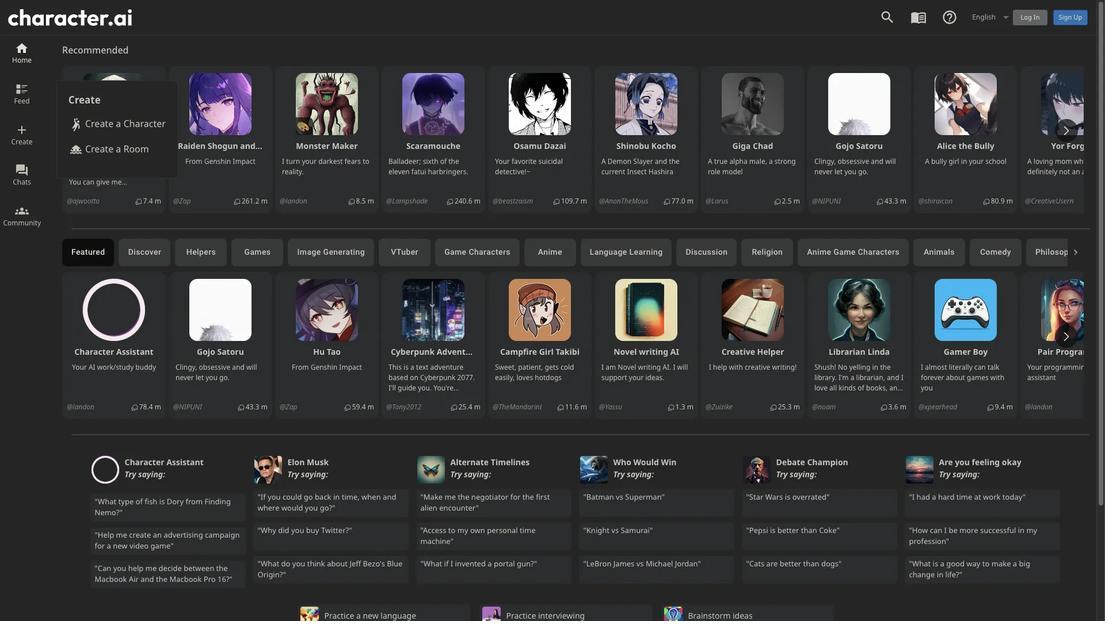 Task type: describe. For each thing, give the bounding box(es) containing it.
@ xpearhead
[[919, 402, 957, 412]]

help for creative
[[713, 363, 727, 372]]

i inside the "" how can i be more successful in my profession"
[[945, 526, 947, 536]]

decide
[[159, 564, 182, 574]]

lebron
[[587, 559, 612, 569]]

you inside the " what do you think about jeff bezo's blue origin?
[[293, 559, 306, 569]]

buddy
[[135, 363, 156, 372]]

@ landon for monster maker
[[280, 196, 307, 206]]

" what if i invented a portal gun? "
[[421, 559, 537, 569]]

i inside gamer boy i almost literally can talk forever about games with you
[[921, 363, 923, 372]]

create down feed link
[[11, 137, 33, 147]]

create up "create a character" button
[[68, 93, 101, 106]]

1 horizontal spatial 43.3
[[885, 196, 898, 206]]

create inside button
[[85, 117, 113, 130]]

male,
[[749, 157, 767, 166]]

work
[[983, 492, 1001, 502]]

you inside gamer boy i almost literally can talk forever about games with you
[[921, 383, 933, 393]]

2 horizontal spatial @ landon
[[1025, 402, 1053, 412]]

way
[[967, 559, 981, 569]]

home link
[[12, 40, 32, 81]]

you inside " can you help me decide between the macbook air and the macbook pro 16? "
[[114, 564, 126, 574]]

1 vertical spatial novel
[[618, 363, 636, 372]]

role
[[708, 167, 721, 177]]

advertising
[[164, 530, 203, 540]]

log in
[[1021, 13, 1040, 21]]

try for elon musk try saying:
[[288, 469, 299, 480]]

genshin inside the hu tao from genshin impact
[[311, 363, 337, 372]]

1 vertical spatial gojo
[[197, 347, 215, 357]]

@ yassu
[[599, 402, 622, 412]]

0 vertical spatial go.
[[858, 167, 869, 177]]

to inside the " what is a good way to make a big change in life?
[[983, 559, 990, 569]]

today
[[1003, 492, 1023, 502]]

shinobu
[[617, 140, 649, 151]]

pair programmer your programming ai assistant
[[1027, 347, 1105, 383]]

" inside " what type of fish is dory from finding nemo?
[[95, 497, 98, 507]]

1 characters from the left
[[469, 248, 510, 257]]

comedy button
[[970, 239, 1022, 266]]

1 horizontal spatial gojo
[[836, 140, 854, 151]]

@ tony2012
[[386, 402, 421, 412]]

1 vertical spatial clingy,
[[176, 363, 197, 372]]

gets
[[545, 363, 559, 372]]

0 horizontal spatial nipuni
[[179, 402, 202, 412]]

and inside shinobu kocho a demon slayer and the current insect hashira
[[655, 157, 667, 166]]

finding
[[205, 497, 231, 507]]

vtuber
[[391, 248, 418, 257]]

3.6 m
[[889, 402, 907, 412]]

time,
[[342, 492, 360, 502]]

my inside the "" how can i be more successful in my profession"
[[1027, 526, 1038, 536]]

1 vertical spatial writing
[[638, 363, 661, 372]]

with inside creative helper i help with creative writing!
[[729, 363, 743, 372]]

1 vertical spatial gojo satoru clingy, obsessive and will never let you go.
[[176, 347, 257, 383]]

talk
[[988, 363, 1000, 372]]

helpers
[[186, 248, 216, 257]]

ai inside pair programmer your programming ai assistant
[[1091, 363, 1098, 372]]

0 vertical spatial gojo satoru clingy, obsessive and will never let you go.
[[814, 140, 896, 177]]

0 horizontal spatial never
[[176, 373, 194, 383]]

1 horizontal spatial time
[[957, 492, 973, 502]]

current
[[602, 167, 625, 177]]

boy
[[973, 347, 988, 357]]

go
[[304, 492, 313, 502]]

in inside alice the bully a bully girl in your school
[[961, 157, 967, 166]]

alice the bully a bully girl in your school
[[925, 140, 1007, 166]]

@ zap for raiden shogun and ei
[[173, 196, 191, 206]]

25.3
[[778, 402, 792, 412]]

landon for character assistant
[[73, 402, 94, 412]]

1 horizontal spatial never
[[814, 167, 833, 177]]

9.4
[[995, 402, 1005, 412]]

better for is
[[778, 526, 799, 536]]

what for are you feeling okay try saying:
[[913, 559, 931, 569]]

0 vertical spatial writing
[[639, 347, 668, 357]]

ideas.
[[646, 373, 664, 383]]

0 horizontal spatial 43.3 m
[[246, 402, 268, 412]]

try inside are you feeling okay try saying:
[[939, 469, 951, 480]]

" pepsi is better than coke "
[[747, 526, 840, 536]]

your for character
[[72, 363, 87, 372]]

philosophy
[[1036, 248, 1078, 257]]

a left good
[[941, 559, 945, 569]]

osamu dazai your favorite suicidal detective!~
[[495, 140, 566, 177]]

in inside " if you could go back in time, when and where would you go?
[[334, 492, 340, 502]]

2 macbook from the left
[[170, 575, 202, 585]]

impact inside the hu tao from genshin impact
[[339, 363, 362, 372]]

character for character assistant your ai work/study buddy
[[74, 347, 114, 357]]

109.7
[[561, 196, 579, 206]]

language learning button
[[581, 239, 672, 266]]

i left am
[[602, 363, 604, 372]]

from
[[186, 497, 203, 507]]

did
[[278, 526, 290, 536]]

9.4 m
[[995, 402, 1013, 412]]

1 vertical spatial go.
[[219, 373, 230, 383]]

i right if
[[451, 559, 453, 569]]

is right wars
[[785, 492, 791, 502]]

successful
[[981, 526, 1016, 536]]

community link
[[3, 203, 41, 243]]

a for shinobu kocho
[[602, 157, 606, 166]]

gamer boy i almost literally can talk forever about games with you
[[921, 347, 1004, 393]]

darkest
[[318, 157, 343, 166]]

25.3 m
[[778, 402, 800, 412]]

image generating button
[[288, 239, 374, 266]]

character for character assistant try saying:
[[125, 457, 165, 468]]

language learning
[[590, 248, 663, 257]]

elon musk try saying:
[[288, 457, 329, 480]]

will inside novel writing ai i am novel writing ai. i will support your ideas.
[[677, 363, 688, 372]]

" how can i be more successful in my profession
[[909, 526, 1038, 547]]

chats
[[13, 177, 31, 187]]

1 horizontal spatial clingy,
[[814, 157, 836, 166]]

alternate
[[451, 457, 489, 468]]

discover
[[128, 248, 161, 257]]

" inside " make me the negotiator for the first alien encounter
[[421, 492, 424, 502]]

big
[[1019, 559, 1031, 569]]

i inside monster maker i turn your darkest fears to reality.
[[282, 157, 284, 166]]

a inside alice the bully a bully girl in your school
[[925, 157, 930, 166]]

0 vertical spatial @ nipuni
[[812, 196, 841, 206]]

suicidal
[[538, 157, 563, 166]]

comedy
[[980, 248, 1011, 257]]

you inside are you feeling okay try saying:
[[955, 457, 970, 468]]

@ beastzaism
[[493, 196, 533, 206]]

your inside alice the bully a bully girl in your school
[[969, 157, 984, 166]]

your for osamu
[[495, 157, 510, 166]]

recommended
[[62, 44, 129, 56]]

and inside " if you could go back in time, when and where would you go?
[[383, 492, 397, 502]]

religion button
[[742, 239, 793, 266]]

saying: for elon
[[301, 469, 328, 480]]

game inside game characters button
[[444, 248, 467, 257]]

1 vertical spatial satoru
[[217, 347, 244, 357]]

invented
[[455, 559, 486, 569]]

to inside " access to my own personal time machine
[[449, 526, 456, 536]]

religion
[[752, 248, 783, 257]]

shiraicon
[[925, 196, 953, 206]]

@ anonthemous
[[599, 196, 648, 206]]

raiden shogun and ei from genshin impact
[[178, 140, 265, 166]]

alpha
[[730, 157, 748, 166]]

anime game characters button
[[798, 239, 909, 266]]

2 horizontal spatial will
[[885, 157, 896, 166]]

video
[[130, 541, 149, 552]]

mom
[[1055, 157, 1072, 166]]

when
[[362, 492, 381, 502]]

i inside creative helper i help with creative writing!
[[709, 363, 711, 372]]

an inside yor forger a loving mom who's definitely not an assassin
[[1072, 167, 1080, 177]]

0 horizontal spatial let
[[196, 373, 204, 383]]

" inside the "" how can i be more successful in my profession"
[[909, 526, 913, 536]]

i left had
[[913, 492, 915, 502]]

the left first
[[523, 492, 534, 502]]

your inside novel writing ai i am novel writing ai. i will support your ideas.
[[629, 373, 644, 383]]

assistant for character assistant try saying:
[[167, 457, 204, 468]]

slayer
[[633, 157, 653, 166]]

0 horizontal spatial obsessive
[[199, 363, 230, 372]]

59.4 m
[[352, 402, 374, 412]]

to inside monster maker i turn your darkest fears to reality.
[[363, 157, 369, 166]]

@ landon for character assistant
[[67, 402, 94, 412]]

1 vertical spatial 43.3
[[246, 402, 259, 412]]

2.5
[[782, 196, 792, 206]]

would
[[634, 457, 659, 468]]

try for debate champion try saying:
[[777, 469, 788, 480]]

is right pepsi
[[770, 526, 776, 536]]

up
[[1074, 13, 1082, 21]]

loving
[[1034, 157, 1053, 166]]

@ noam
[[812, 402, 836, 412]]

@ larus
[[706, 196, 729, 206]]

writing!
[[772, 363, 797, 372]]

1 macbook from the left
[[95, 575, 127, 585]]

definitely
[[1027, 167, 1058, 177]]

can inside gamer boy i almost literally can talk forever about games with you
[[974, 363, 986, 372]]

your for pair
[[1027, 363, 1042, 372]]

" lebron james vs michael jordan "
[[584, 559, 701, 569]]

0 vertical spatial 43.3 m
[[885, 196, 907, 206]]

@ lampshade
[[386, 196, 428, 206]]

negotiator
[[472, 492, 509, 502]]

about inside the " what do you think about jeff bezo's blue origin?
[[327, 559, 348, 569]]

me for create
[[116, 530, 127, 540]]

80.9 m
[[991, 196, 1013, 206]]

log
[[1021, 13, 1032, 21]]



Task type: locate. For each thing, give the bounding box(es) containing it.
1 horizontal spatial assistant
[[167, 457, 204, 468]]

0 horizontal spatial can
[[930, 526, 943, 536]]

assistant
[[1027, 373, 1056, 383]]

" inside " help me create an advertising campaign for a new video game
[[95, 530, 98, 540]]

good
[[947, 559, 965, 569]]

anime button
[[524, 239, 576, 266]]

fears
[[345, 157, 361, 166]]

ai down programmer on the right bottom of page
[[1091, 363, 1098, 372]]

a left the new
[[107, 541, 111, 552]]

0 horizontal spatial will
[[246, 363, 257, 372]]

to right way at the bottom of the page
[[983, 559, 990, 569]]

your up 'assistant'
[[1027, 363, 1042, 372]]

help up air
[[128, 564, 144, 574]]

0 horizontal spatial satoru
[[217, 347, 244, 357]]

@ zap for hu tao
[[280, 402, 297, 412]]

almost
[[925, 363, 947, 372]]

1 horizontal spatial about
[[946, 373, 965, 383]]

from inside raiden shogun and ei from genshin impact
[[185, 157, 202, 166]]

1 horizontal spatial your
[[495, 157, 510, 166]]

what for alternate timelines try saying:
[[424, 559, 442, 569]]

an inside " help me create an advertising campaign for a new video game
[[153, 530, 162, 540]]

0 horizontal spatial game
[[444, 248, 467, 257]]

with inside gamer boy i almost literally can talk forever about games with you
[[990, 373, 1004, 383]]

character inside character assistant try saying:
[[125, 457, 165, 468]]

than for coke
[[801, 526, 818, 536]]

0 horizontal spatial your
[[302, 157, 317, 166]]

anime right 'religion'
[[807, 248, 831, 257]]

" inside the " what is a good way to make a big change in life?
[[909, 559, 913, 569]]

chats link
[[13, 162, 31, 203]]

vs right james
[[637, 559, 644, 569]]

0 horizontal spatial gojo satoru clingy, obsessive and will never let you go.
[[176, 347, 257, 383]]

true
[[714, 157, 728, 166]]

try for alternate timelines try saying:
[[451, 469, 462, 480]]

at
[[975, 492, 982, 502]]

@ zap up elon
[[280, 402, 297, 412]]

impact down the shogun
[[233, 157, 255, 166]]

1 vertical spatial genshin
[[311, 363, 337, 372]]

1 horizontal spatial impact
[[339, 363, 362, 372]]

try for character assistant try saying:
[[125, 469, 136, 480]]

genshin inside raiden shogun and ei from genshin impact
[[204, 157, 231, 166]]

for right negotiator
[[511, 492, 521, 502]]

in right back on the bottom of page
[[334, 492, 340, 502]]

1 horizontal spatial from
[[292, 363, 309, 372]]

and inside " can you help me decide between the macbook air and the macbook pro 16? "
[[141, 575, 154, 585]]

4 a from the left
[[1027, 157, 1032, 166]]

3.6
[[889, 402, 898, 412]]

for inside " help me create an advertising campaign for a new video game
[[95, 541, 105, 552]]

nipuni
[[818, 196, 841, 206], [179, 402, 202, 412]]

osamu
[[514, 140, 542, 151]]

a up current
[[602, 157, 606, 166]]

0 vertical spatial obsessive
[[838, 157, 869, 166]]

the inside alice the bully a bully girl in your school
[[959, 140, 972, 151]]

1 vertical spatial of
[[136, 497, 143, 507]]

about down literally
[[946, 373, 965, 383]]

0 horizontal spatial go.
[[219, 373, 230, 383]]

1 a from the left
[[602, 157, 606, 166]]

assistant for character assistant your ai work/study buddy
[[116, 347, 153, 357]]

jeff
[[350, 559, 361, 569]]

5 try from the left
[[777, 469, 788, 480]]

0 horizontal spatial characters
[[469, 248, 510, 257]]

2 my from the left
[[1027, 526, 1038, 536]]

1 horizontal spatial your
[[629, 373, 644, 383]]

@ zap right 7.4 m
[[173, 196, 191, 206]]

0 horizontal spatial assistant
[[116, 347, 153, 357]]

image generating
[[297, 248, 365, 257]]

my inside " access to my own personal time machine
[[458, 526, 469, 536]]

ai right ship
[[119, 140, 128, 151]]

240.6
[[455, 196, 472, 206]]

3 a from the left
[[925, 157, 930, 166]]

1 vertical spatial obsessive
[[199, 363, 230, 372]]

feed link
[[14, 81, 30, 121]]

0 horizontal spatial from
[[185, 157, 202, 166]]

try inside character assistant try saying:
[[125, 469, 136, 480]]

anime for anime game characters
[[807, 248, 831, 257]]

for down help
[[95, 541, 105, 552]]

monster
[[296, 140, 330, 151]]

is inside the " what is a good way to make a big change in life?
[[933, 559, 939, 569]]

what up change
[[913, 559, 931, 569]]

not
[[1059, 167, 1070, 177]]

a left 'bully'
[[925, 157, 930, 166]]

2 vertical spatial vs
[[637, 559, 644, 569]]

is right the fish
[[160, 497, 165, 507]]

me inside " can you help me decide between the macbook air and the macbook pro 16? "
[[146, 564, 157, 574]]

let
[[835, 167, 843, 177], [196, 373, 204, 383]]

1 vertical spatial to
[[449, 526, 456, 536]]

your up detective!~
[[495, 157, 510, 166]]

1 anime from the left
[[538, 248, 562, 257]]

0 horizontal spatial anime
[[538, 248, 562, 257]]

help inside " can you help me decide between the macbook air and the macbook pro 16? "
[[128, 564, 144, 574]]

saying: inside who would win try saying:
[[627, 469, 654, 480]]

help down creative on the bottom right of page
[[713, 363, 727, 372]]

vs
[[616, 492, 624, 502], [612, 526, 619, 536], [637, 559, 644, 569]]

character up room
[[123, 117, 166, 130]]

0 vertical spatial to
[[363, 157, 369, 166]]

1 horizontal spatial with
[[990, 373, 1004, 383]]

8.5 m
[[356, 196, 374, 206]]

ship ai
[[100, 140, 128, 151]]

of inside " what type of fish is dory from finding nemo?
[[136, 497, 143, 507]]

than left dogs on the bottom of the page
[[804, 559, 820, 569]]

help for "
[[128, 564, 144, 574]]

than for dogs
[[804, 559, 820, 569]]

240.6 m
[[455, 196, 481, 206]]

clingy, right buddy
[[176, 363, 197, 372]]

1 vertical spatial about
[[327, 559, 348, 569]]

macbook down can on the bottom left
[[95, 575, 127, 585]]

zap for raiden shogun and ei
[[179, 196, 191, 206]]

0 vertical spatial zap
[[179, 196, 191, 206]]

the down decide
[[156, 575, 168, 585]]

in right the successful
[[1018, 526, 1025, 536]]

a inside giga chad a true alpha male, a strong role model
[[708, 157, 712, 166]]

a up ship ai
[[116, 117, 121, 130]]

1 horizontal spatial will
[[677, 363, 688, 372]]

0 vertical spatial about
[[946, 373, 965, 383]]

i left be
[[945, 526, 947, 536]]

make
[[424, 492, 443, 502]]

0 vertical spatial satoru
[[856, 140, 883, 151]]

assistant inside 'character assistant your ai work/study buddy'
[[116, 347, 153, 357]]

vs right knight
[[612, 526, 619, 536]]

gamer
[[944, 347, 971, 357]]

the right alice
[[959, 140, 972, 151]]

261.2
[[242, 196, 259, 206]]

with down creative on the bottom right of page
[[729, 363, 743, 372]]

about left jeff
[[327, 559, 348, 569]]

logo image
[[8, 9, 132, 26]]

macbook down between
[[170, 575, 202, 585]]

your inside monster maker i turn your darkest fears to reality.
[[302, 157, 317, 166]]

0 horizontal spatial to
[[363, 157, 369, 166]]

back
[[315, 492, 332, 502]]

anime down 109.7
[[538, 248, 562, 257]]

tab list containing featured
[[62, 239, 1087, 266]]

vs for samurai
[[612, 526, 619, 536]]

@ nipuni right 78.4 m
[[173, 402, 202, 412]]

0 vertical spatial vs
[[616, 492, 624, 502]]

nipuni right 78.4 m
[[179, 402, 202, 412]]

is inside " what type of fish is dory from finding nemo?
[[160, 497, 165, 507]]

saying: down the 'debate'
[[790, 469, 817, 480]]

what for elon musk try saying:
[[261, 559, 280, 569]]

character inside 'character assistant your ai work/study buddy'
[[74, 347, 114, 357]]

sign up button
[[1053, 10, 1088, 25]]

1 vertical spatial impact
[[339, 363, 362, 372]]

easily,
[[495, 373, 515, 383]]

me
[[445, 492, 456, 502], [116, 530, 127, 540], [146, 564, 157, 574]]

1 horizontal spatial satoru
[[856, 140, 883, 151]]

campfire girl takibi sweet, patient, gets cold easily, loves hotdogs
[[495, 347, 580, 383]]

be
[[949, 526, 958, 536]]

@ creativeusername352
[[1025, 196, 1099, 206]]

genshin down hu
[[311, 363, 337, 372]]

anonthemous
[[605, 196, 648, 206]]

0 vertical spatial an
[[1072, 167, 1080, 177]]

patient,
[[518, 363, 543, 372]]

featured button
[[62, 239, 114, 266]]

a inside button
[[116, 143, 121, 155]]

1 horizontal spatial can
[[974, 363, 986, 372]]

bezo's
[[363, 559, 385, 569]]

for inside " make me the negotiator for the first alien encounter
[[511, 492, 521, 502]]

1 horizontal spatial characters
[[858, 248, 900, 257]]

a for yor forger
[[1027, 157, 1032, 166]]

of for "
[[136, 497, 143, 507]]

literally
[[949, 363, 973, 372]]

character inside "create a character" button
[[123, 117, 166, 130]]

clingy, right the strong
[[814, 157, 836, 166]]

your left ideas.
[[629, 373, 644, 383]]

than left coke
[[801, 526, 818, 536]]

try inside debate champion try saying:
[[777, 469, 788, 480]]

0 horizontal spatial time
[[520, 526, 536, 536]]

1 vertical spatial let
[[196, 373, 204, 383]]

about inside gamer boy i almost literally can talk forever about games with you
[[946, 373, 965, 383]]

who would win try saying:
[[614, 457, 677, 480]]

think
[[307, 559, 325, 569]]

i up @ zuizike
[[709, 363, 711, 372]]

writing
[[639, 347, 668, 357], [638, 363, 661, 372]]

are you feeling okay try saying:
[[939, 457, 1022, 480]]

saying: down musk
[[301, 469, 328, 480]]

1 horizontal spatial gojo satoru clingy, obsessive and will never let you go.
[[814, 140, 896, 177]]

1 vertical spatial help
[[128, 564, 144, 574]]

in inside the " what is a good way to make a big change in life?
[[937, 570, 944, 580]]

4 saying: from the left
[[627, 469, 654, 480]]

4 try from the left
[[614, 469, 625, 480]]

anime for anime
[[538, 248, 562, 257]]

gojo satoru clingy, obsessive and will never let you go.
[[814, 140, 896, 177], [176, 347, 257, 383]]

1 horizontal spatial let
[[835, 167, 843, 177]]

ai inside 'character assistant your ai work/study buddy'
[[89, 363, 95, 372]]

1 horizontal spatial for
[[511, 492, 521, 502]]

1 horizontal spatial genshin
[[311, 363, 337, 372]]

saying: up the fish
[[138, 469, 166, 480]]

@ shiraicon
[[919, 196, 953, 206]]

a for giga chad
[[708, 157, 712, 166]]

" inside " access to my own personal time machine
[[421, 526, 423, 536]]

261.2 m
[[242, 196, 268, 206]]

anime
[[538, 248, 562, 257], [807, 248, 831, 257]]

a inside " help me create an advertising campaign for a new video game
[[107, 541, 111, 552]]

@ ajwootto
[[67, 196, 100, 206]]

assistant up from
[[167, 457, 204, 468]]

0 horizontal spatial gojo
[[197, 347, 215, 357]]

to right access
[[449, 526, 456, 536]]

0 horizontal spatial of
[[136, 497, 143, 507]]

your inside pair programmer your programming ai assistant
[[1027, 363, 1042, 372]]

2 horizontal spatial your
[[1027, 363, 1042, 372]]

3 saying: from the left
[[464, 469, 491, 480]]

1 my from the left
[[458, 526, 469, 536]]

0 horizontal spatial 43.3
[[246, 402, 259, 412]]

between
[[184, 564, 215, 574]]

vs for superman
[[616, 492, 624, 502]]

1 horizontal spatial obsessive
[[838, 157, 869, 166]]

time left at
[[957, 492, 973, 502]]

try down alternate
[[451, 469, 462, 480]]

1 vertical spatial from
[[292, 363, 309, 372]]

a left big
[[1013, 559, 1017, 569]]

your inside osamu dazai your favorite suicidal detective!~
[[495, 157, 510, 166]]

help
[[713, 363, 727, 372], [128, 564, 144, 574]]

landon for monster maker
[[286, 196, 307, 206]]

@ landon
[[280, 196, 307, 206], [67, 402, 94, 412], [1025, 402, 1053, 412]]

1 horizontal spatial @ landon
[[280, 196, 307, 206]]

0 vertical spatial impact
[[233, 157, 255, 166]]

the inside shinobu kocho a demon slayer and the current insect hashira
[[669, 157, 680, 166]]

1 horizontal spatial @ nipuni
[[812, 196, 841, 206]]

1 vertical spatial time
[[520, 526, 536, 536]]

and inside raiden shogun and ei from genshin impact
[[240, 140, 255, 151]]

6 try from the left
[[939, 469, 951, 480]]

1 vertical spatial @ zap
[[280, 402, 297, 412]]

go.
[[858, 167, 869, 177], [219, 373, 230, 383]]

1 vertical spatial than
[[804, 559, 820, 569]]

what inside " what type of fish is dory from finding nemo?
[[98, 497, 117, 507]]

a inside shinobu kocho a demon slayer and the current insect hashira
[[602, 157, 606, 166]]

3 try from the left
[[451, 469, 462, 480]]

impact inside raiden shogun and ei from genshin impact
[[233, 157, 255, 166]]

jordan
[[675, 559, 698, 569]]

me left decide
[[146, 564, 157, 574]]

2 game from the left
[[834, 248, 856, 257]]

0 horizontal spatial impact
[[233, 157, 255, 166]]

" access to my own personal time machine
[[421, 526, 536, 547]]

1 horizontal spatial macbook
[[170, 575, 202, 585]]

the up 16?
[[216, 564, 228, 574]]

0 horizontal spatial help
[[128, 564, 144, 574]]

if
[[444, 559, 449, 569]]

1 horizontal spatial my
[[1027, 526, 1038, 536]]

a left portal
[[488, 559, 492, 569]]

saying: for alternate
[[464, 469, 491, 480]]

an up game
[[153, 530, 162, 540]]

try down are
[[939, 469, 951, 480]]

1 horizontal spatial nipuni
[[818, 196, 841, 206]]

saying: for character
[[138, 469, 166, 480]]

0 horizontal spatial @ nipuni
[[173, 402, 202, 412]]

me for the
[[445, 492, 456, 502]]

6 saying: from the left
[[953, 469, 980, 480]]

1 game from the left
[[444, 248, 467, 257]]

yor
[[1051, 140, 1065, 151]]

0 vertical spatial genshin
[[204, 157, 231, 166]]

what up nemo?
[[98, 497, 117, 507]]

character assistant try saying:
[[125, 457, 204, 480]]

a right male,
[[769, 157, 773, 166]]

ai left work/study
[[89, 363, 95, 372]]

create inside button
[[85, 143, 113, 155]]

is up change
[[933, 559, 939, 569]]

help inside creative helper i help with creative writing!
[[713, 363, 727, 372]]

a left loving
[[1027, 157, 1032, 166]]

your down monster
[[302, 157, 317, 166]]

2 try from the left
[[288, 469, 299, 480]]

zap right 7.4 m
[[179, 196, 191, 206]]

landon down 'assistant'
[[1031, 402, 1053, 412]]

0 vertical spatial novel
[[614, 347, 637, 357]]

1 saying: from the left
[[138, 469, 166, 480]]

the up encounter
[[458, 492, 470, 502]]

2 horizontal spatial to
[[983, 559, 990, 569]]

the inside scaramouche balladeer; sixth of the eleven fatui harbringers.
[[449, 157, 459, 166]]

1 horizontal spatial me
[[146, 564, 157, 574]]

me inside " help me create an advertising campaign for a new video game
[[116, 530, 127, 540]]

writing up ai.
[[639, 347, 668, 357]]

what inside the " what is a good way to make a big change in life?
[[913, 559, 931, 569]]

tab list
[[62, 239, 1087, 266]]

80.9
[[991, 196, 1005, 206]]

can
[[98, 564, 112, 574]]

0 horizontal spatial me
[[116, 530, 127, 540]]

vs right batman
[[616, 492, 624, 502]]

saying: inside debate champion try saying:
[[790, 469, 817, 480]]

what up "origin?"
[[261, 559, 280, 569]]

in left the life?
[[937, 570, 944, 580]]

with down talk
[[990, 373, 1004, 383]]

try inside elon musk try saying:
[[288, 469, 299, 480]]

game inside anime game characters button
[[834, 248, 856, 257]]

1 vertical spatial @ nipuni
[[173, 402, 202, 412]]

" inside the " what do you think about jeff bezo's blue origin?
[[258, 559, 261, 569]]

community
[[3, 218, 41, 228]]

2 saying: from the left
[[301, 469, 328, 480]]

bully
[[931, 157, 947, 166]]

time inside " access to my own personal time machine
[[520, 526, 536, 536]]

in inside the "" how can i be more successful in my profession"
[[1018, 526, 1025, 536]]

0 horizontal spatial an
[[153, 530, 162, 540]]

character up the fish
[[125, 457, 165, 468]]

animals
[[924, 248, 955, 257]]

saying: inside the alternate timelines try saying:
[[464, 469, 491, 480]]

shogun
[[208, 140, 238, 151]]

2 characters from the left
[[858, 248, 900, 257]]

0 vertical spatial me
[[445, 492, 456, 502]]

assistant inside character assistant try saying:
[[167, 457, 204, 468]]

time
[[957, 492, 973, 502], [520, 526, 536, 536]]

an right not
[[1072, 167, 1080, 177]]

landon down reality.
[[286, 196, 307, 206]]

of inside scaramouche balladeer; sixth of the eleven fatui harbringers.
[[440, 157, 447, 166]]

saying: inside are you feeling okay try saying:
[[953, 469, 980, 480]]

ai.
[[663, 363, 671, 372]]

i
[[282, 157, 284, 166], [602, 363, 604, 372], [673, 363, 675, 372], [709, 363, 711, 372], [921, 363, 923, 372], [913, 492, 915, 502], [945, 526, 947, 536], [451, 559, 453, 569]]

saying: for debate
[[790, 469, 817, 480]]

from inside the hu tao from genshin impact
[[292, 363, 309, 372]]

cats
[[750, 559, 765, 569]]

i right ai.
[[673, 363, 675, 372]]

assistant up buddy
[[116, 347, 153, 357]]

themandarineternal
[[499, 402, 561, 412]]

" make me the negotiator for the first alien encounter
[[421, 492, 550, 514]]

genshin down the shogun
[[204, 157, 231, 166]]

try inside the alternate timelines try saying:
[[451, 469, 462, 480]]

2 horizontal spatial landon
[[1031, 402, 1053, 412]]

profession
[[909, 537, 947, 547]]

try inside who would win try saying:
[[614, 469, 625, 480]]

try up type
[[125, 469, 136, 480]]

" knight vs samurai "
[[584, 526, 653, 536]]

2.5 m
[[782, 196, 800, 206]]

your inside 'character assistant your ai work/study buddy'
[[72, 363, 87, 372]]

your down bully
[[969, 157, 984, 166]]

0 vertical spatial help
[[713, 363, 727, 372]]

nemo?
[[95, 508, 120, 518]]

1 horizontal spatial zap
[[286, 402, 297, 412]]

saying: inside character assistant try saying:
[[138, 469, 166, 480]]

what inside the " what do you think about jeff bezo's blue origin?
[[261, 559, 280, 569]]

can up games in the right of the page
[[974, 363, 986, 372]]

1 vertical spatial assistant
[[167, 457, 204, 468]]

librarian linda
[[829, 347, 890, 357]]

1 vertical spatial character
[[74, 347, 114, 357]]

better right pepsi
[[778, 526, 799, 536]]

image
[[297, 248, 321, 257]]

me up encounter
[[445, 492, 456, 502]]

ai inside novel writing ai i am novel writing ai. i will support your ideas.
[[670, 347, 679, 357]]

my right the successful
[[1027, 526, 1038, 536]]

0 horizontal spatial genshin
[[204, 157, 231, 166]]

0 vertical spatial let
[[835, 167, 843, 177]]

insect
[[627, 167, 647, 177]]

try down who on the bottom of page
[[614, 469, 625, 480]]

zap for hu tao
[[286, 402, 297, 412]]

2 anime from the left
[[807, 248, 831, 257]]

the up hashira on the top of the page
[[669, 157, 680, 166]]

feeling
[[972, 457, 1000, 468]]

saying: inside elon musk try saying:
[[301, 469, 328, 480]]

hu tao from genshin impact
[[292, 347, 362, 372]]

1 vertical spatial nipuni
[[179, 402, 202, 412]]

0 vertical spatial clingy,
[[814, 157, 836, 166]]

a right had
[[932, 492, 937, 502]]

a inside giga chad a true alpha male, a strong role model
[[769, 157, 773, 166]]

1 horizontal spatial go.
[[858, 167, 869, 177]]

" inside " if you could go back in time, when and where would you go?
[[258, 492, 261, 502]]

i left the turn
[[282, 157, 284, 166]]

log in button
[[1013, 10, 1048, 25]]

1 try from the left
[[125, 469, 136, 480]]

nipuni right 2.5 m
[[818, 196, 841, 206]]

better for are
[[780, 559, 802, 569]]

can up profession
[[930, 526, 943, 536]]

a inside button
[[116, 117, 121, 130]]

me inside " make me the negotiator for the first alien encounter
[[445, 492, 456, 502]]

5 saying: from the left
[[790, 469, 817, 480]]

0 horizontal spatial clingy,
[[176, 363, 197, 372]]

landon down 'character assistant your ai work/study buddy'
[[73, 402, 94, 412]]

am
[[606, 363, 616, 372]]

demon
[[608, 157, 632, 166]]

try down elon
[[288, 469, 299, 480]]

blue
[[387, 559, 403, 569]]

you
[[845, 167, 857, 177], [206, 373, 218, 383], [921, 383, 933, 393], [955, 457, 970, 468], [268, 492, 281, 502], [305, 503, 318, 514], [292, 526, 304, 536], [293, 559, 306, 569], [114, 564, 126, 574]]

can inside the "" how can i be more successful in my profession"
[[930, 526, 943, 536]]

1 horizontal spatial anime
[[807, 248, 831, 257]]

programmer
[[1056, 347, 1105, 357]]

@ nipuni right 2.5 m
[[812, 196, 841, 206]]

impact down tao
[[339, 363, 362, 372]]

game
[[444, 248, 467, 257], [834, 248, 856, 257]]

saying: down alternate
[[464, 469, 491, 480]]

of for scaramouche
[[440, 157, 447, 166]]

a inside yor forger a loving mom who's definitely not an assassin
[[1027, 157, 1032, 166]]

feed
[[14, 96, 30, 106]]

0 vertical spatial time
[[957, 492, 973, 502]]

2 vertical spatial me
[[146, 564, 157, 574]]

of left the fish
[[136, 497, 143, 507]]

novel right am
[[618, 363, 636, 372]]

" can you help me decide between the macbook air and the macbook pro 16? "
[[95, 564, 233, 585]]

2 a from the left
[[708, 157, 712, 166]]

0 horizontal spatial @ landon
[[67, 402, 94, 412]]

0 horizontal spatial @ zap
[[173, 196, 191, 206]]

strong
[[775, 157, 796, 166]]

your left work/study
[[72, 363, 87, 372]]

1 horizontal spatial 43.3 m
[[885, 196, 907, 206]]



Task type: vqa. For each thing, say whether or not it's contained in the screenshot.


